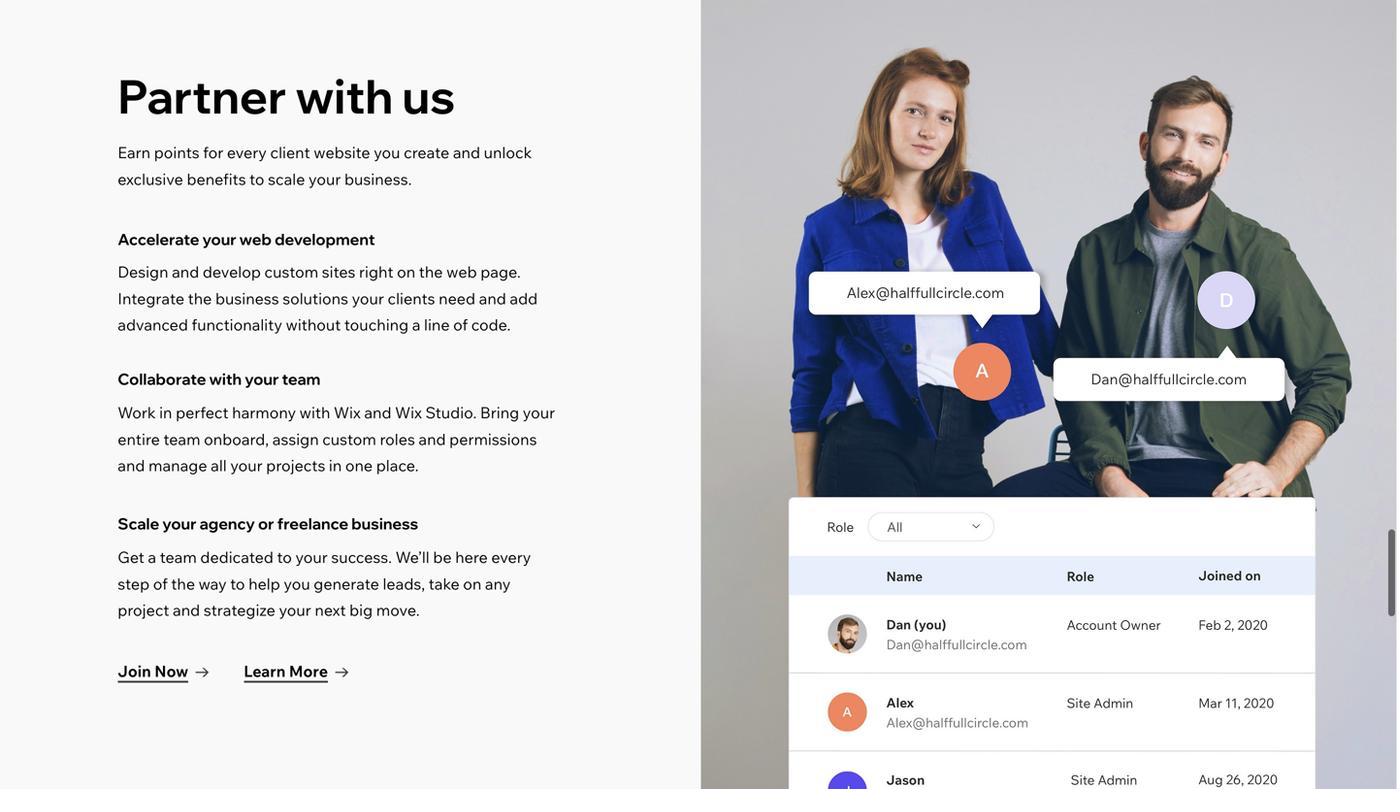Task type: locate. For each thing, give the bounding box(es) containing it.
on inside get a team dedicated to your success. we'll be here every step of the way to help you generate leads, take on any project and strategize your next big move.
[[463, 574, 482, 593]]

you
[[374, 143, 400, 162], [284, 574, 310, 593]]

develop
[[203, 262, 261, 282]]

page.
[[481, 262, 521, 282]]

1 horizontal spatial custom
[[322, 429, 376, 449]]

you up business.
[[374, 143, 400, 162]]

1 horizontal spatial web
[[447, 262, 477, 282]]

of right the 'line'
[[453, 315, 468, 334]]

1 vertical spatial you
[[284, 574, 310, 593]]

your down website
[[309, 169, 341, 189]]

team inside work in perfect harmony with wix and wix studio. bring your entire team onboard, assign custom roles and permissions and manage all your projects in one place.
[[164, 429, 200, 449]]

1 vertical spatial business
[[352, 514, 418, 533]]

scale
[[118, 514, 159, 533]]

team up manage
[[164, 429, 200, 449]]

manage
[[149, 456, 207, 475]]

your down freelance
[[296, 547, 328, 567]]

code.
[[471, 315, 511, 334]]

your inside earn points for every client website you create and unlock exclusive benefits to scale your business.
[[309, 169, 341, 189]]

0 horizontal spatial custom
[[265, 262, 319, 282]]

0 vertical spatial on
[[397, 262, 416, 282]]

help
[[249, 574, 280, 593]]

you right 'help'
[[284, 574, 310, 593]]

in right work at the left bottom
[[159, 403, 172, 422]]

or
[[258, 514, 274, 533]]

clients
[[388, 289, 435, 308]]

collaborate
[[118, 369, 206, 389]]

of inside get a team dedicated to your success. we'll be here every step of the way to help you generate leads, take on any project and strategize your next big move.
[[153, 574, 168, 593]]

the left the way
[[171, 574, 195, 593]]

web up need
[[447, 262, 477, 282]]

1 vertical spatial web
[[447, 262, 477, 282]]

points
[[154, 143, 200, 162]]

your
[[309, 169, 341, 189], [202, 230, 236, 249], [352, 289, 384, 308], [245, 369, 279, 389], [523, 403, 555, 422], [230, 456, 263, 475], [162, 514, 197, 533], [296, 547, 328, 567], [279, 600, 311, 620]]

your down right
[[352, 289, 384, 308]]

with up the assign
[[300, 403, 330, 422]]

of
[[453, 315, 468, 334], [153, 574, 168, 593]]

partner with us
[[118, 66, 474, 125]]

the
[[419, 262, 443, 282], [188, 289, 212, 308], [171, 574, 195, 593]]

1 vertical spatial custom
[[322, 429, 376, 449]]

create
[[404, 143, 450, 162]]

1 horizontal spatial a
[[412, 315, 421, 334]]

0 horizontal spatial on
[[397, 262, 416, 282]]

business up 'success.'
[[352, 514, 418, 533]]

every up any
[[491, 547, 531, 567]]

to left scale
[[250, 169, 265, 189]]

0 horizontal spatial a
[[148, 547, 156, 567]]

0 horizontal spatial web
[[240, 230, 272, 249]]

a
[[412, 315, 421, 334], [148, 547, 156, 567]]

get a team dedicated to your success. we'll be here every step of the way to help you generate leads, take on any project and strategize your next big move.
[[118, 547, 531, 620]]

2 vertical spatial the
[[171, 574, 195, 593]]

with up website
[[296, 66, 393, 125]]

and up the code.
[[479, 289, 506, 308]]

the up clients
[[419, 262, 443, 282]]

a inside get a team dedicated to your success. we'll be here every step of the way to help you generate leads, take on any project and strategize your next big move.
[[148, 547, 156, 567]]

custom inside design and develop custom sites right on the web page. integrate the business solutions your clients need and add advanced functionality without touching a line of code.
[[265, 262, 319, 282]]

join now link
[[118, 659, 209, 686]]

1 horizontal spatial business
[[352, 514, 418, 533]]

roles
[[380, 429, 415, 449]]

0 vertical spatial to
[[250, 169, 265, 189]]

to right the way
[[230, 574, 245, 593]]

your right all
[[230, 456, 263, 475]]

strategize
[[204, 600, 276, 620]]

a right get
[[148, 547, 156, 567]]

on
[[397, 262, 416, 282], [463, 574, 482, 593]]

0 vertical spatial custom
[[265, 262, 319, 282]]

business
[[215, 289, 279, 308], [352, 514, 418, 533]]

of inside design and develop custom sites right on the web page. integrate the business solutions your clients need and add advanced functionality without touching a line of code.
[[453, 315, 468, 334]]

client
[[270, 143, 310, 162]]

0 horizontal spatial of
[[153, 574, 168, 593]]

to
[[250, 169, 265, 189], [277, 547, 292, 567], [230, 574, 245, 593]]

web up develop
[[240, 230, 272, 249]]

in
[[159, 403, 172, 422], [329, 456, 342, 475]]

wix up roles
[[395, 403, 422, 422]]

0 horizontal spatial business
[[215, 289, 279, 308]]

the down develop
[[188, 289, 212, 308]]

sites
[[322, 262, 356, 282]]

learn more
[[244, 662, 328, 681]]

touching
[[345, 315, 409, 334]]

1 vertical spatial team
[[164, 429, 200, 449]]

0 horizontal spatial you
[[284, 574, 310, 593]]

0 horizontal spatial to
[[230, 574, 245, 593]]

0 vertical spatial a
[[412, 315, 421, 334]]

learn more link
[[244, 659, 349, 686]]

and
[[453, 143, 480, 162], [172, 262, 199, 282], [479, 289, 506, 308], [364, 403, 392, 422], [419, 429, 446, 449], [118, 456, 145, 475], [173, 600, 200, 620]]

1 vertical spatial of
[[153, 574, 168, 593]]

earn points for every client website you create and unlock exclusive benefits to scale your business.
[[118, 143, 532, 189]]

scale your agency or freelance business
[[118, 514, 418, 533]]

every right for
[[227, 143, 267, 162]]

0 vertical spatial every
[[227, 143, 267, 162]]

custom up 'solutions'
[[265, 262, 319, 282]]

any
[[485, 574, 511, 593]]

team right get
[[160, 547, 197, 567]]

0 vertical spatial with
[[296, 66, 393, 125]]

1 horizontal spatial you
[[374, 143, 400, 162]]

you inside earn points for every client website you create and unlock exclusive benefits to scale your business.
[[374, 143, 400, 162]]

agency
[[200, 514, 255, 533]]

of right "step" at the bottom of page
[[153, 574, 168, 593]]

add
[[510, 289, 538, 308]]

1 wix from the left
[[334, 403, 361, 422]]

wix up one
[[334, 403, 361, 422]]

1 horizontal spatial of
[[453, 315, 468, 334]]

on up clients
[[397, 262, 416, 282]]

team
[[282, 369, 321, 389], [164, 429, 200, 449], [160, 547, 197, 567]]

be
[[433, 547, 452, 567]]

1 vertical spatial to
[[277, 547, 292, 567]]

2 vertical spatial with
[[300, 403, 330, 422]]

accelerate
[[118, 230, 199, 249]]

place.
[[376, 456, 419, 475]]

1 vertical spatial with
[[209, 369, 242, 389]]

every
[[227, 143, 267, 162], [491, 547, 531, 567]]

now
[[155, 662, 188, 681]]

custom up one
[[322, 429, 376, 449]]

and down studio.
[[419, 429, 446, 449]]

wix
[[334, 403, 361, 422], [395, 403, 422, 422]]

a left the 'line'
[[412, 315, 421, 334]]

1 horizontal spatial to
[[250, 169, 265, 189]]

development
[[275, 230, 375, 249]]

web
[[240, 230, 272, 249], [447, 262, 477, 282]]

0 vertical spatial you
[[374, 143, 400, 162]]

exclusive
[[118, 169, 183, 189]]

dedicated
[[200, 547, 274, 567]]

and right create
[[453, 143, 480, 162]]

and down the way
[[173, 600, 200, 620]]

to up 'help'
[[277, 547, 292, 567]]

step
[[118, 574, 150, 593]]

big
[[350, 600, 373, 620]]

learn
[[244, 662, 286, 681]]

design
[[118, 262, 168, 282]]

business up functionality
[[215, 289, 279, 308]]

1 horizontal spatial every
[[491, 547, 531, 567]]

0 horizontal spatial wix
[[334, 403, 361, 422]]

a inside design and develop custom sites right on the web page. integrate the business solutions your clients need and add advanced functionality without touching a line of code.
[[412, 315, 421, 334]]

0 horizontal spatial every
[[227, 143, 267, 162]]

0 vertical spatial of
[[453, 315, 468, 334]]

your left the next
[[279, 600, 311, 620]]

0 vertical spatial business
[[215, 289, 279, 308]]

custom
[[265, 262, 319, 282], [322, 429, 376, 449]]

in left one
[[329, 456, 342, 475]]

your right scale
[[162, 514, 197, 533]]

with up perfect
[[209, 369, 242, 389]]

0 vertical spatial web
[[240, 230, 272, 249]]

harmony
[[232, 403, 296, 422]]

1 horizontal spatial wix
[[395, 403, 422, 422]]

1 horizontal spatial on
[[463, 574, 482, 593]]

1 vertical spatial on
[[463, 574, 482, 593]]

2 horizontal spatial to
[[277, 547, 292, 567]]

1 vertical spatial the
[[188, 289, 212, 308]]

1 vertical spatial a
[[148, 547, 156, 567]]

get
[[118, 547, 144, 567]]

2 vertical spatial team
[[160, 547, 197, 567]]

with
[[296, 66, 393, 125], [209, 369, 242, 389], [300, 403, 330, 422]]

need
[[439, 289, 476, 308]]

1 vertical spatial every
[[491, 547, 531, 567]]

1 vertical spatial in
[[329, 456, 342, 475]]

and down entire
[[118, 456, 145, 475]]

on left any
[[463, 574, 482, 593]]

one
[[345, 456, 373, 475]]

unlock
[[484, 143, 532, 162]]

0 horizontal spatial in
[[159, 403, 172, 422]]

studio.
[[426, 403, 477, 422]]

accelerate your web development
[[118, 230, 375, 249]]

team up harmony
[[282, 369, 321, 389]]



Task type: vqa. For each thing, say whether or not it's contained in the screenshot.
would to the top
no



Task type: describe. For each thing, give the bounding box(es) containing it.
website
[[314, 143, 370, 162]]

and inside get a team dedicated to your success. we'll be here every step of the way to help you generate leads, take on any project and strategize your next big move.
[[173, 600, 200, 620]]

your inside design and develop custom sites right on the web page. integrate the business solutions your clients need and add advanced functionality without touching a line of code.
[[352, 289, 384, 308]]

custom inside work in perfect harmony with wix and wix studio. bring your entire team onboard, assign custom roles and permissions and manage all your projects in one place.
[[322, 429, 376, 449]]

way
[[199, 574, 227, 593]]

and inside earn points for every client website you create and unlock exclusive benefits to scale your business.
[[453, 143, 480, 162]]

your up harmony
[[245, 369, 279, 389]]

scale
[[268, 169, 305, 189]]

with inside work in perfect harmony with wix and wix studio. bring your entire team onboard, assign custom roles and permissions and manage all your projects in one place.
[[300, 403, 330, 422]]

and down accelerate
[[172, 262, 199, 282]]

without
[[286, 315, 341, 334]]

1 horizontal spatial in
[[329, 456, 342, 475]]

bring
[[480, 403, 519, 422]]

solutions
[[283, 289, 348, 308]]

us
[[402, 66, 455, 125]]

partner
[[118, 66, 287, 125]]

collaborate with your team
[[118, 369, 321, 389]]

right
[[359, 262, 394, 282]]

web inside design and develop custom sites right on the web page. integrate the business solutions your clients need and add advanced functionality without touching a line of code.
[[447, 262, 477, 282]]

functionality
[[192, 315, 282, 334]]

projects
[[266, 456, 325, 475]]

design and develop custom sites right on the web page. integrate the business solutions your clients need and add advanced functionality without touching a line of code.
[[118, 262, 538, 334]]

with for us
[[296, 66, 393, 125]]

all
[[211, 456, 227, 475]]

2 vertical spatial to
[[230, 574, 245, 593]]

work
[[118, 403, 156, 422]]

success.
[[331, 547, 392, 567]]

generate
[[314, 574, 379, 593]]

join
[[118, 662, 151, 681]]

your up develop
[[202, 230, 236, 249]]

advanced
[[118, 315, 188, 334]]

here
[[455, 547, 488, 567]]

0 vertical spatial team
[[282, 369, 321, 389]]

business.
[[345, 169, 412, 189]]

earn
[[118, 143, 151, 162]]

with for your
[[209, 369, 242, 389]]

2 wix from the left
[[395, 403, 422, 422]]

every inside earn points for every client website you create and unlock exclusive benefits to scale your business.
[[227, 143, 267, 162]]

and up roles
[[364, 403, 392, 422]]

project
[[118, 600, 169, 620]]

we'll
[[396, 547, 430, 567]]

you inside get a team dedicated to your success. we'll be here every step of the way to help you generate leads, take on any project and strategize your next big move.
[[284, 574, 310, 593]]

integrate
[[118, 289, 184, 308]]

permissions
[[450, 429, 537, 449]]

next
[[315, 600, 346, 620]]

every inside get a team dedicated to your success. we'll be here every step of the way to help you generate leads, take on any project and strategize your next big move.
[[491, 547, 531, 567]]

assign
[[273, 429, 319, 449]]

team inside get a team dedicated to your success. we'll be here every step of the way to help you generate leads, take on any project and strategize your next big move.
[[160, 547, 197, 567]]

for
[[203, 143, 223, 162]]

to inside earn points for every client website you create and unlock exclusive benefits to scale your business.
[[250, 169, 265, 189]]

business inside design and develop custom sites right on the web page. integrate the business solutions your clients need and add advanced functionality without touching a line of code.
[[215, 289, 279, 308]]

perfect
[[176, 403, 229, 422]]

your right bring
[[523, 403, 555, 422]]

onboard,
[[204, 429, 269, 449]]

the inside get a team dedicated to your success. we'll be here every step of the way to help you generate leads, take on any project and strategize your next big move.
[[171, 574, 195, 593]]

0 vertical spatial in
[[159, 403, 172, 422]]

move.
[[376, 600, 420, 620]]

freelance
[[277, 514, 349, 533]]

take
[[429, 574, 460, 593]]

more
[[289, 662, 328, 681]]

leads,
[[383, 574, 425, 593]]

on inside design and develop custom sites right on the web page. integrate the business solutions your clients need and add advanced functionality without touching a line of code.
[[397, 262, 416, 282]]

benefits
[[187, 169, 246, 189]]

work in perfect harmony with wix and wix studio. bring your entire team onboard, assign custom roles and permissions and manage all your projects in one place.
[[118, 403, 555, 475]]

line
[[424, 315, 450, 334]]

entire
[[118, 429, 160, 449]]

0 vertical spatial the
[[419, 262, 443, 282]]

join now
[[118, 662, 188, 681]]



